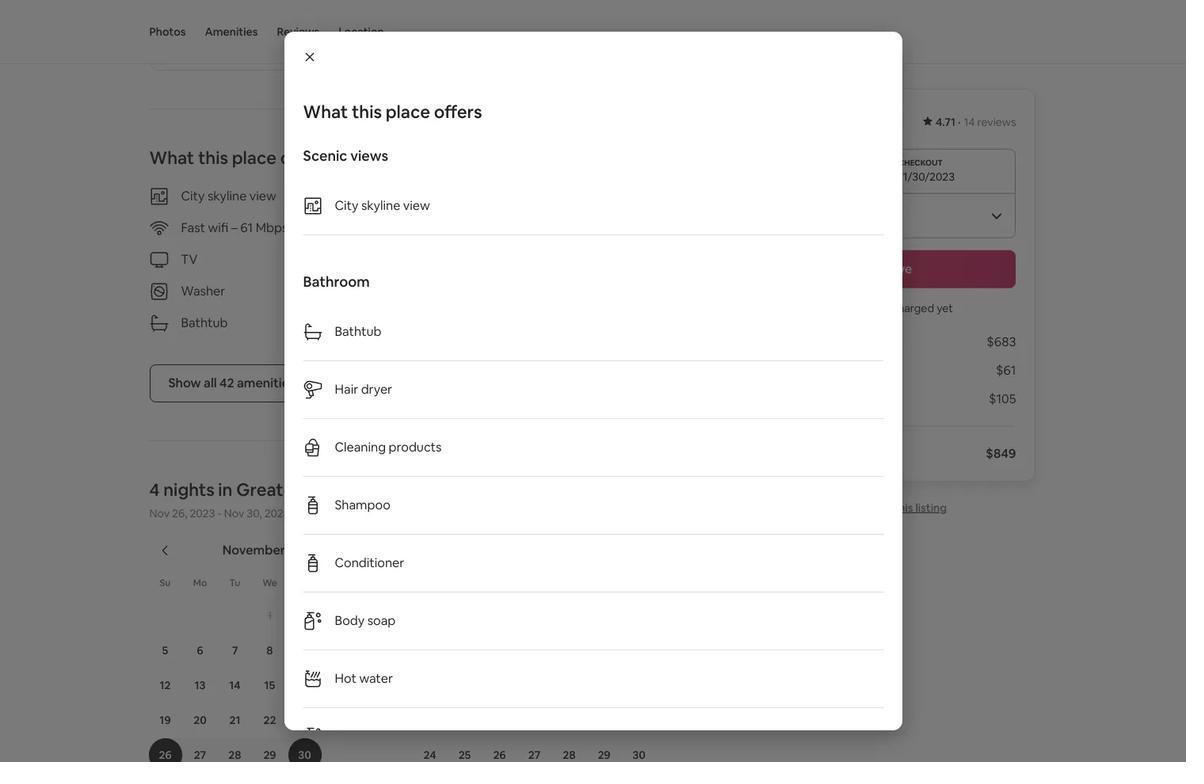 Task type: locate. For each thing, give the bounding box(es) containing it.
1 horizontal spatial 9 button
[[622, 634, 657, 667]]

14 right 13 button
[[229, 678, 241, 693]]

5 up 12, tuesday, december 2023. available. there is a 3 night minimum stay requirement. select as check-in date. button
[[497, 644, 503, 658]]

1, friday, december 2023. available. there is a 3 night minimum stay requirement. select as check-in date. button
[[588, 599, 621, 633]]

amenities
[[237, 375, 295, 392]]

4 left nights
[[149, 479, 160, 501]]

what this place offers
[[303, 101, 482, 123], [149, 147, 329, 169]]

$683
[[987, 334, 1016, 350]]

3 button up 10, sunday, december 2023. available. there is a 3 night minimum stay requirement. select as check-in date. 'button'
[[412, 634, 447, 667]]

2 7 button from the left
[[552, 634, 587, 667]]

1 vertical spatial 4
[[371, 609, 378, 623]]

1 vertical spatial 1
[[268, 609, 272, 623]]

1 vertical spatial offers
[[280, 147, 329, 169]]

0 vertical spatial what
[[303, 101, 348, 123]]

0 horizontal spatial this
[[198, 147, 228, 169]]

0 horizontal spatial 14
[[229, 678, 241, 693]]

what this place offers for views
[[303, 101, 482, 123]]

20
[[194, 713, 207, 728]]

7 button up 14, thursday, december 2023. available. there is a 3 night minimum stay requirement. select as check-in date. button
[[552, 634, 587, 667]]

42
[[220, 375, 234, 392]]

7 up 14, thursday, december 2023. available. there is a 3 night minimum stay requirement. select as check-in date. button
[[566, 644, 572, 658]]

tv
[[181, 251, 198, 268]]

0 vertical spatial this
[[352, 101, 382, 123]]

0 horizontal spatial place
[[232, 147, 277, 169]]

7 button up 14 "button"
[[218, 634, 252, 667]]

1 horizontal spatial city
[[335, 197, 359, 214]]

0 horizontal spatial 4
[[149, 479, 160, 501]]

1 horizontal spatial 6
[[531, 644, 538, 658]]

show all 42 amenities button
[[149, 365, 314, 403]]

9 left "10"
[[301, 644, 308, 658]]

1 6 button from the left
[[183, 634, 218, 667]]

1 8 from the left
[[267, 644, 273, 658]]

what inside dialog
[[303, 101, 348, 123]]

4
[[149, 479, 160, 501], [371, 609, 378, 623], [461, 644, 468, 658]]

1 horizontal spatial 5
[[497, 644, 503, 658]]

11/30/2023
[[898, 170, 955, 184]]

0 vertical spatial 1
[[169, 36, 174, 50]]

-
[[217, 507, 222, 521]]

1 horizontal spatial place
[[386, 101, 430, 123]]

2, saturday, december 2023. available. there is a 3 night minimum stay requirement. select as check-in date. button
[[622, 599, 656, 633]]

1 horizontal spatial 6 button
[[517, 634, 552, 667]]

16
[[299, 678, 310, 693]]

hot water
[[335, 670, 393, 687]]

this up views
[[352, 101, 382, 123]]

1 horizontal spatial 3
[[427, 644, 433, 658]]

0 vertical spatial 3
[[336, 609, 343, 623]]

city skyline view down views
[[335, 197, 430, 214]]

0 vertical spatial 3 button
[[322, 599, 357, 633]]

city inside 'what this place offers' dialog
[[335, 197, 359, 214]]

8 button down the 1, friday, december 2023. available. there is a 3 night minimum stay requirement. select as check-in date. button
[[587, 634, 622, 667]]

3 up 10, sunday, december 2023. available. there is a 3 night minimum stay requirement. select as check-in date. 'button'
[[427, 644, 433, 658]]

bathtub inside 'what this place offers' dialog
[[335, 323, 381, 340]]

1 vertical spatial 3 button
[[412, 634, 447, 667]]

offers inside dialog
[[434, 101, 482, 123]]

$849
[[986, 445, 1016, 462]]

0 horizontal spatial what
[[149, 147, 194, 169]]

views
[[350, 147, 388, 165]]

bedroom
[[169, 12, 224, 29]]

city skyline view
[[181, 188, 276, 205], [335, 197, 430, 214]]

14
[[964, 115, 975, 129], [229, 678, 241, 693]]

1 horizontal spatial 9
[[636, 644, 642, 658]]

6 for second 6 button from the right
[[197, 644, 203, 658]]

0 horizontal spatial skyline
[[208, 188, 247, 205]]

0 vertical spatial offers
[[434, 101, 482, 123]]

shower
[[335, 728, 378, 745]]

1 horizontal spatial what
[[303, 101, 348, 123]]

bathtub down washer
[[181, 315, 228, 331]]

what this place offers inside 'what this place offers' dialog
[[303, 101, 482, 123]]

1 horizontal spatial 8
[[601, 644, 607, 658]]

0 vertical spatial 14
[[964, 115, 975, 129]]

1 horizontal spatial view
[[403, 197, 430, 214]]

in
[[218, 479, 233, 501]]

6
[[197, 644, 203, 658], [531, 644, 538, 658]]

body
[[335, 613, 365, 629]]

0 horizontal spatial 6 button
[[183, 634, 218, 667]]

show
[[168, 375, 201, 392]]

amenities
[[205, 25, 258, 39]]

1 vertical spatial what
[[149, 147, 194, 169]]

2 7 from the left
[[566, 644, 572, 658]]

place up 61
[[232, 147, 277, 169]]

1 5 from the left
[[162, 644, 168, 658]]

19
[[160, 713, 171, 728]]

0 horizontal spatial 9
[[301, 644, 308, 658]]

what
[[303, 101, 348, 123], [149, 147, 194, 169]]

place for skyline
[[232, 147, 277, 169]]

1 horizontal spatial 4 button
[[447, 634, 482, 667]]

2023 up th
[[288, 542, 317, 559]]

1 horizontal spatial 5 button
[[482, 634, 517, 667]]

1 horizontal spatial bathtub
[[335, 323, 381, 340]]

9 button left "10"
[[287, 634, 322, 667]]

place inside dialog
[[386, 101, 430, 123]]

skyline inside 'what this place offers' dialog
[[361, 197, 400, 214]]

0 horizontal spatial 7 button
[[218, 634, 252, 667]]

1 5 button from the left
[[148, 634, 183, 667]]

3 button
[[322, 599, 357, 633], [412, 634, 447, 667]]

th
[[299, 577, 310, 590]]

8 up 15
[[267, 644, 273, 658]]

1 button
[[252, 599, 287, 633]]

offers for scenic views
[[434, 101, 482, 123]]

6 up "13, wednesday, december 2023. available. there is a 3 night minimum stay requirement. select as check-in date." button
[[531, 644, 538, 658]]

what up scenic
[[303, 101, 348, 123]]

offers
[[434, 101, 482, 123], [280, 147, 329, 169]]

0 vertical spatial 4
[[149, 479, 160, 501]]

0 horizontal spatial 7
[[232, 644, 238, 658]]

what this place offers for skyline
[[149, 147, 329, 169]]

nov left 26,
[[149, 507, 170, 521]]

2023
[[190, 507, 215, 521], [264, 507, 290, 521], [288, 542, 317, 559]]

1 horizontal spatial city skyline view
[[335, 197, 430, 214]]

this up wifi
[[198, 147, 228, 169]]

1 horizontal spatial 8 button
[[587, 634, 622, 667]]

0 horizontal spatial nov
[[149, 507, 170, 521]]

conditioner
[[335, 555, 404, 571]]

1 7 from the left
[[232, 644, 238, 658]]

charged
[[892, 301, 934, 315]]

4 right body
[[371, 609, 378, 623]]

4 button up 11, monday, december 2023. available. there is a 3 night minimum stay requirement. select as check-in date. button
[[447, 634, 482, 667]]

12
[[160, 678, 171, 693]]

this inside dialog
[[352, 101, 382, 123]]

skyline down views
[[361, 197, 400, 214]]

0 vertical spatial what this place offers
[[303, 101, 482, 123]]

1 left double
[[169, 36, 174, 50]]

5 button up the 12 'button'
[[148, 634, 183, 667]]

4 up 11, monday, december 2023. available. there is a 3 night minimum stay requirement. select as check-in date. button
[[461, 644, 468, 658]]

washer
[[181, 283, 225, 300]]

1 vertical spatial what this place offers
[[149, 147, 329, 169]]

6 button up "13, wednesday, december 2023. available. there is a 3 night minimum stay requirement. select as check-in date." button
[[517, 634, 552, 667]]

2 vertical spatial 4
[[461, 644, 468, 658]]

15
[[264, 678, 275, 693]]

place for views
[[386, 101, 430, 123]]

10
[[334, 644, 345, 658]]

8 down the 1, friday, december 2023. available. there is a 3 night minimum stay requirement. select as check-in date. button
[[601, 644, 607, 658]]

1 vertical spatial 14
[[229, 678, 241, 693]]

shampoo
[[335, 497, 391, 513]]

city up "fast"
[[181, 188, 205, 205]]

17
[[334, 678, 345, 693]]

0 horizontal spatial 5 button
[[148, 634, 183, 667]]

0 horizontal spatial 1
[[169, 36, 174, 50]]

2 9 button from the left
[[622, 634, 657, 667]]

2 6 from the left
[[531, 644, 538, 658]]

1 6 from the left
[[197, 644, 203, 658]]

5 for 1st 5 button from the right
[[497, 644, 503, 658]]

2023 right 30,
[[264, 507, 290, 521]]

3 right 2 button
[[336, 609, 343, 623]]

3
[[336, 609, 343, 623], [427, 644, 433, 658]]

7
[[232, 644, 238, 658], [566, 644, 572, 658]]

0 horizontal spatial 3 button
[[322, 599, 357, 633]]

1 vertical spatial place
[[232, 147, 277, 169]]

0 vertical spatial 4 button
[[357, 599, 392, 633]]

0 horizontal spatial 9 button
[[287, 634, 322, 667]]

1 horizontal spatial 7 button
[[552, 634, 587, 667]]

19 button
[[148, 704, 183, 737]]

0 horizontal spatial 6
[[197, 644, 203, 658]]

1 horizontal spatial skyline
[[361, 197, 400, 214]]

1 horizontal spatial offers
[[434, 101, 482, 123]]

0 horizontal spatial offers
[[280, 147, 329, 169]]

1 horizontal spatial 14
[[964, 115, 975, 129]]

nov
[[149, 507, 170, 521], [224, 507, 244, 521]]

what this place offers up fast wifi – 61 mbps
[[149, 147, 329, 169]]

0 vertical spatial place
[[386, 101, 430, 123]]

13 button
[[183, 669, 218, 702]]

city down the scenic views in the top of the page
[[335, 197, 359, 214]]

nov right -
[[224, 507, 244, 521]]

1 horizontal spatial nov
[[224, 507, 244, 521]]

what this place offers up views
[[303, 101, 482, 123]]

0 horizontal spatial 3
[[336, 609, 343, 623]]

5 button up 12, tuesday, december 2023. available. there is a 3 night minimum stay requirement. select as check-in date. button
[[482, 634, 517, 667]]

4 button
[[357, 599, 392, 633], [447, 634, 482, 667]]

1 vertical spatial 4 button
[[447, 634, 482, 667]]

4 button up 11 button at the left of the page
[[357, 599, 392, 633]]

skyline
[[208, 188, 247, 205], [361, 197, 400, 214]]

0 horizontal spatial 5
[[162, 644, 168, 658]]

bathtub down bathroom
[[335, 323, 381, 340]]

3 for the rightmost 3 button
[[427, 644, 433, 658]]

1 horizontal spatial 7
[[566, 644, 572, 658]]

7 up 14 "button"
[[232, 644, 238, 658]]

·
[[958, 115, 961, 129]]

9 button
[[287, 634, 322, 667], [622, 634, 657, 667]]

what up "fast"
[[149, 147, 194, 169]]

products
[[389, 439, 442, 456]]

9 button down 2, saturday, december 2023. available. there is a 3 night minimum stay requirement. select as check-in date. button
[[622, 634, 657, 667]]

1
[[169, 36, 174, 50], [268, 609, 272, 623]]

you
[[824, 301, 843, 315]]

13
[[195, 678, 206, 693]]

2 5 button from the left
[[482, 634, 517, 667]]

greater
[[236, 479, 300, 501]]

1 vertical spatial 3
[[427, 644, 433, 658]]

3 for the left 3 button
[[336, 609, 343, 623]]

reserve
[[865, 261, 912, 277]]

1 horizontal spatial this
[[352, 101, 382, 123]]

1 7 button from the left
[[218, 634, 252, 667]]

su
[[160, 577, 171, 590]]

–
[[231, 220, 238, 236]]

8 button
[[252, 634, 287, 667], [587, 634, 622, 667]]

0 horizontal spatial 4 button
[[357, 599, 392, 633]]

this
[[352, 101, 382, 123], [198, 147, 228, 169], [894, 501, 913, 515]]

0 horizontal spatial view
[[249, 188, 276, 205]]

view
[[249, 188, 276, 205], [403, 197, 430, 214]]

9 down 2, saturday, december 2023. available. there is a 3 night minimum stay requirement. select as check-in date. button
[[636, 644, 642, 658]]

0 horizontal spatial 8 button
[[252, 634, 287, 667]]

2 8 button from the left
[[587, 634, 622, 667]]

0 horizontal spatial 8
[[267, 644, 273, 658]]

2 5 from the left
[[497, 644, 503, 658]]

5 up 12
[[162, 644, 168, 658]]

hair
[[335, 381, 358, 398]]

8
[[267, 644, 273, 658], [601, 644, 607, 658]]

3 button up 10 button
[[322, 599, 357, 633]]

1 vertical spatial this
[[198, 147, 228, 169]]

tu
[[229, 577, 240, 590]]

dedicated workspace
[[446, 220, 574, 236]]

6 up 13 button
[[197, 644, 203, 658]]

6 button up 13 button
[[183, 634, 218, 667]]

$105
[[989, 391, 1016, 407]]

2 vertical spatial this
[[894, 501, 913, 515]]

8 button down 1 button
[[252, 634, 287, 667]]

report this listing button
[[830, 501, 947, 515]]

skyline up "–"
[[208, 188, 247, 205]]

this left listing
[[894, 501, 913, 515]]

city skyline view up "–"
[[181, 188, 276, 205]]

5
[[162, 644, 168, 658], [497, 644, 503, 658]]

what for city
[[149, 147, 194, 169]]

14 right ·
[[964, 115, 975, 129]]

place up views
[[386, 101, 430, 123]]

4.71 · 14 reviews
[[936, 115, 1016, 129]]

1 horizontal spatial 1
[[268, 609, 272, 623]]

5 for second 5 button from the right
[[162, 644, 168, 658]]

1 down we
[[268, 609, 272, 623]]

2 horizontal spatial this
[[894, 501, 913, 515]]



Task type: vqa. For each thing, say whether or not it's contained in the screenshot.
'20' button
yes



Task type: describe. For each thing, give the bounding box(es) containing it.
all
[[204, 375, 217, 392]]

scenic views
[[303, 147, 388, 165]]

cleaning
[[335, 439, 386, 456]]

bed
[[214, 36, 234, 50]]

offers for city skyline view
[[280, 147, 329, 169]]

calendar application
[[130, 526, 1186, 762]]

november
[[222, 542, 285, 559]]

mo
[[193, 577, 207, 590]]

17 button
[[322, 669, 357, 702]]

nights
[[163, 479, 214, 501]]

november 2023
[[222, 542, 317, 559]]

workspace
[[510, 220, 574, 236]]

1 horizontal spatial 4
[[371, 609, 378, 623]]

22
[[264, 713, 276, 728]]

be
[[876, 301, 889, 315]]

21
[[229, 713, 240, 728]]

12 button
[[148, 669, 183, 702]]

water
[[359, 670, 393, 687]]

reviews
[[977, 115, 1016, 129]]

2023 inside calendar application
[[288, 542, 317, 559]]

15 button
[[252, 669, 287, 702]]

report
[[855, 501, 892, 515]]

20 button
[[183, 704, 218, 737]]

1 inside bedroom 1 double bed
[[169, 36, 174, 50]]

1 horizontal spatial 3 button
[[412, 634, 447, 667]]

14, thursday, december 2023. available. there is a 3 night minimum stay requirement. select as check-in date. button
[[553, 669, 586, 702]]

4 inside the 4 nights in greater london nov 26, 2023 - nov 30, 2023
[[149, 479, 160, 501]]

2 9 from the left
[[636, 644, 642, 658]]

2
[[302, 609, 308, 623]]

fast
[[181, 220, 205, 236]]

what this place offers dialog
[[284, 32, 902, 762]]

1 9 button from the left
[[287, 634, 322, 667]]

wifi
[[208, 220, 228, 236]]

30,
[[247, 507, 262, 521]]

10 button
[[322, 634, 357, 667]]

2 6 button from the left
[[517, 634, 552, 667]]

reserve button
[[761, 250, 1016, 288]]

14 inside "button"
[[229, 678, 241, 693]]

6 for first 6 button from right
[[531, 644, 538, 658]]

21 button
[[218, 704, 252, 737]]

23
[[298, 713, 311, 728]]

15, friday, december 2023. available. there is a 3 night minimum stay requirement. select as check-in date. button
[[588, 669, 621, 702]]

fast wifi – 61 mbps
[[181, 220, 288, 236]]

soap
[[367, 613, 396, 629]]

18 button
[[357, 669, 392, 702]]

yet
[[937, 301, 953, 315]]

1 inside button
[[268, 609, 272, 623]]

1 nov from the left
[[149, 507, 170, 521]]

0 horizontal spatial city
[[181, 188, 205, 205]]

11 button
[[357, 634, 392, 667]]

4 nights in greater london nov 26, 2023 - nov 30, 2023
[[149, 479, 366, 521]]

hot
[[335, 670, 357, 687]]

dryer
[[361, 381, 392, 398]]

2 button
[[287, 599, 322, 633]]

report this listing
[[855, 501, 947, 515]]

hair dryer
[[335, 381, 392, 398]]

14 button
[[218, 669, 252, 702]]

0 horizontal spatial bathtub
[[181, 315, 228, 331]]

0 horizontal spatial city skyline view
[[181, 188, 276, 205]]

view inside 'what this place offers' dialog
[[403, 197, 430, 214]]

this for views
[[352, 101, 382, 123]]

1 9 from the left
[[301, 644, 308, 658]]

reviews
[[277, 25, 320, 39]]

$61
[[996, 362, 1016, 379]]

listing
[[916, 501, 947, 515]]

16, saturday, december 2023. available. there is a 3 night minimum stay requirement. select as check-in date. button
[[622, 669, 656, 702]]

location button
[[339, 0, 384, 63]]

2023 left -
[[190, 507, 215, 521]]

12, tuesday, december 2023. available. there is a 3 night minimum stay requirement. select as check-in date. button
[[483, 669, 516, 702]]

double
[[176, 36, 212, 50]]

location
[[339, 25, 384, 39]]

city skyline view inside 'what this place offers' dialog
[[335, 197, 430, 214]]

11
[[370, 644, 379, 658]]

reviews button
[[277, 0, 320, 63]]

26,
[[172, 507, 187, 521]]

won't
[[845, 301, 874, 315]]

2 8 from the left
[[601, 644, 607, 658]]

scenic
[[303, 147, 347, 165]]

16 button
[[287, 669, 322, 702]]

11, monday, december 2023. available. there is a 3 night minimum stay requirement. select as check-in date. button
[[448, 669, 481, 702]]

10, sunday, december 2023. available. there is a 3 night minimum stay requirement. select as check-in date. button
[[413, 669, 447, 702]]

23 button
[[287, 704, 322, 737]]

2 horizontal spatial 4
[[461, 644, 468, 658]]

this for skyline
[[198, 147, 228, 169]]

show all 42 amenities
[[168, 375, 295, 392]]

we
[[262, 577, 277, 590]]

photos button
[[149, 0, 186, 63]]

2 nov from the left
[[224, 507, 244, 521]]

photos
[[149, 25, 186, 39]]

dedicated
[[446, 220, 507, 236]]

mbps
[[256, 220, 288, 236]]

61
[[240, 220, 253, 236]]

1 8 button from the left
[[252, 634, 287, 667]]

what for scenic
[[303, 101, 348, 123]]

shower gel
[[335, 728, 399, 745]]

13, wednesday, december 2023. available. there is a 3 night minimum stay requirement. select as check-in date. button
[[518, 669, 551, 702]]

4.71
[[936, 115, 956, 129]]

22 button
[[252, 704, 287, 737]]

18
[[369, 678, 380, 693]]



